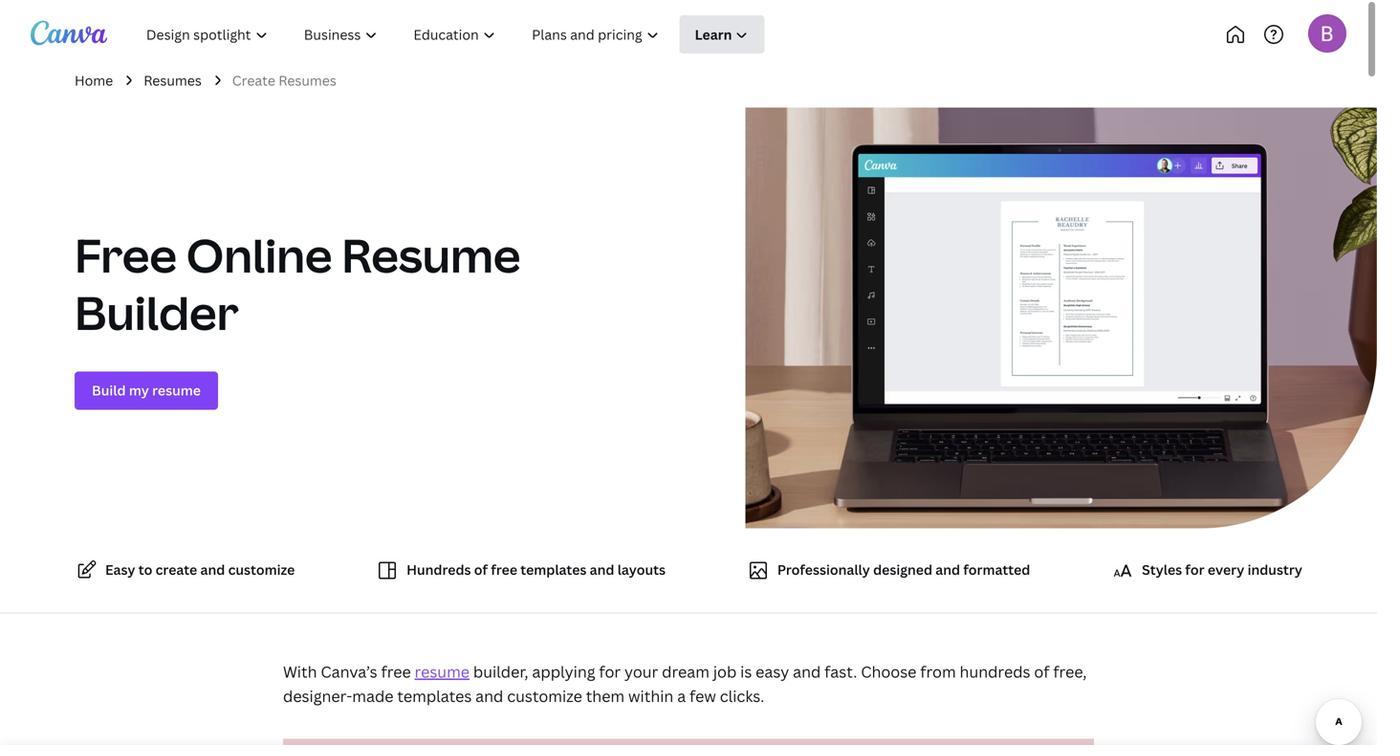 Task type: describe. For each thing, give the bounding box(es) containing it.
1 resumes from the left
[[144, 71, 202, 89]]

job
[[713, 661, 737, 682]]

2 resumes from the left
[[279, 71, 337, 89]]

resume image
[[283, 739, 1094, 745]]

builder, applying for your dream job is easy and fast. choose from hundreds of free, designer-made templates and customize them within a few clicks.
[[283, 661, 1087, 706]]

and right designed
[[936, 560, 960, 579]]

and down 'builder,'
[[476, 686, 504, 706]]

0 horizontal spatial of
[[474, 560, 488, 579]]

choose
[[861, 661, 917, 682]]

free for of
[[491, 560, 518, 579]]

resume
[[342, 223, 521, 286]]

resumes link
[[144, 70, 202, 91]]

hundreds of free templates and layouts
[[407, 560, 666, 579]]

for inside the builder, applying for your dream job is easy and fast. choose from hundreds of free, designer-made templates and customize them within a few clicks.
[[599, 661, 621, 682]]

builder
[[75, 281, 239, 343]]

high school resume image
[[1001, 201, 1144, 386]]

create resumes
[[232, 71, 337, 89]]

them
[[586, 686, 625, 706]]

clicks.
[[720, 686, 765, 706]]

online
[[186, 223, 332, 286]]

free for canva's
[[381, 661, 411, 682]]

create
[[232, 71, 275, 89]]

your
[[625, 661, 658, 682]]

styles for every industry
[[1142, 560, 1303, 579]]

and right create
[[200, 560, 225, 579]]

with canva's free resume
[[283, 661, 470, 682]]

hundreds
[[407, 560, 471, 579]]

hundreds
[[960, 661, 1031, 682]]

a
[[677, 686, 686, 706]]



Task type: vqa. For each thing, say whether or not it's contained in the screenshot.
free,
yes



Task type: locate. For each thing, give the bounding box(es) containing it.
resumes right create
[[279, 71, 337, 89]]

1 horizontal spatial of
[[1034, 661, 1050, 682]]

for left every
[[1186, 560, 1205, 579]]

of
[[474, 560, 488, 579], [1034, 661, 1050, 682]]

0 vertical spatial customize
[[228, 560, 295, 579]]

and left "fast."
[[793, 661, 821, 682]]

free
[[491, 560, 518, 579], [381, 661, 411, 682]]

home
[[75, 71, 113, 89]]

0 horizontal spatial free
[[381, 661, 411, 682]]

layouts
[[618, 560, 666, 579]]

1 vertical spatial for
[[599, 661, 621, 682]]

0 vertical spatial templates
[[521, 560, 587, 579]]

1 horizontal spatial resumes
[[279, 71, 337, 89]]

1 vertical spatial customize
[[507, 686, 582, 706]]

industry
[[1248, 560, 1303, 579]]

1 vertical spatial of
[[1034, 661, 1050, 682]]

with
[[283, 661, 317, 682]]

templates down resume
[[397, 686, 472, 706]]

1 horizontal spatial templates
[[521, 560, 587, 579]]

professionally
[[778, 560, 870, 579]]

0 horizontal spatial templates
[[397, 686, 472, 706]]

made
[[352, 686, 394, 706]]

is
[[741, 661, 752, 682]]

free up made
[[381, 661, 411, 682]]

designer-
[[283, 686, 352, 706]]

free online resume builder
[[75, 223, 521, 343]]

designed
[[873, 560, 933, 579]]

1 horizontal spatial free
[[491, 560, 518, 579]]

of left free,
[[1034, 661, 1050, 682]]

of right the hundreds
[[474, 560, 488, 579]]

dream
[[662, 661, 710, 682]]

0 vertical spatial of
[[474, 560, 488, 579]]

builder,
[[473, 661, 529, 682]]

to
[[138, 560, 152, 579]]

free right the hundreds
[[491, 560, 518, 579]]

fast.
[[825, 661, 857, 682]]

customize right create
[[228, 560, 295, 579]]

0 horizontal spatial resumes
[[144, 71, 202, 89]]

1 vertical spatial templates
[[397, 686, 472, 706]]

customize down applying
[[507, 686, 582, 706]]

within
[[628, 686, 674, 706]]

1 horizontal spatial for
[[1186, 560, 1205, 579]]

for up them
[[599, 661, 621, 682]]

easy
[[105, 560, 135, 579]]

0 vertical spatial for
[[1186, 560, 1205, 579]]

resume link
[[415, 661, 470, 682]]

styles
[[1142, 560, 1182, 579]]

easy to create and customize
[[105, 560, 295, 579]]

home link
[[75, 70, 113, 91]]

canva's
[[321, 661, 377, 682]]

free
[[75, 223, 177, 286]]

1 horizontal spatial customize
[[507, 686, 582, 706]]

from
[[920, 661, 956, 682]]

free,
[[1054, 661, 1087, 682]]

create
[[156, 560, 197, 579]]

and
[[200, 560, 225, 579], [590, 560, 615, 579], [936, 560, 960, 579], [793, 661, 821, 682], [476, 686, 504, 706]]

templates inside the builder, applying for your dream job is easy and fast. choose from hundreds of free, designer-made templates and customize them within a few clicks.
[[397, 686, 472, 706]]

easy
[[756, 661, 789, 682]]

0 horizontal spatial for
[[599, 661, 621, 682]]

applying
[[532, 661, 595, 682]]

for
[[1186, 560, 1205, 579], [599, 661, 621, 682]]

top level navigation element
[[130, 15, 830, 54]]

1 vertical spatial free
[[381, 661, 411, 682]]

professionally designed and formatted
[[778, 560, 1031, 579]]

0 vertical spatial free
[[491, 560, 518, 579]]

every
[[1208, 560, 1245, 579]]

0 horizontal spatial customize
[[228, 560, 295, 579]]

and left layouts
[[590, 560, 615, 579]]

templates
[[521, 560, 587, 579], [397, 686, 472, 706]]

customize inside the builder, applying for your dream job is easy and fast. choose from hundreds of free, designer-made templates and customize them within a few clicks.
[[507, 686, 582, 706]]

resumes right home at the left top
[[144, 71, 202, 89]]

customize
[[228, 560, 295, 579], [507, 686, 582, 706]]

resume
[[415, 661, 470, 682]]

formatted
[[964, 560, 1031, 579]]

resumes
[[144, 71, 202, 89], [279, 71, 337, 89]]

templates left layouts
[[521, 560, 587, 579]]

few
[[690, 686, 716, 706]]

of inside the builder, applying for your dream job is easy and fast. choose from hundreds of free, designer-made templates and customize them within a few clicks.
[[1034, 661, 1050, 682]]



